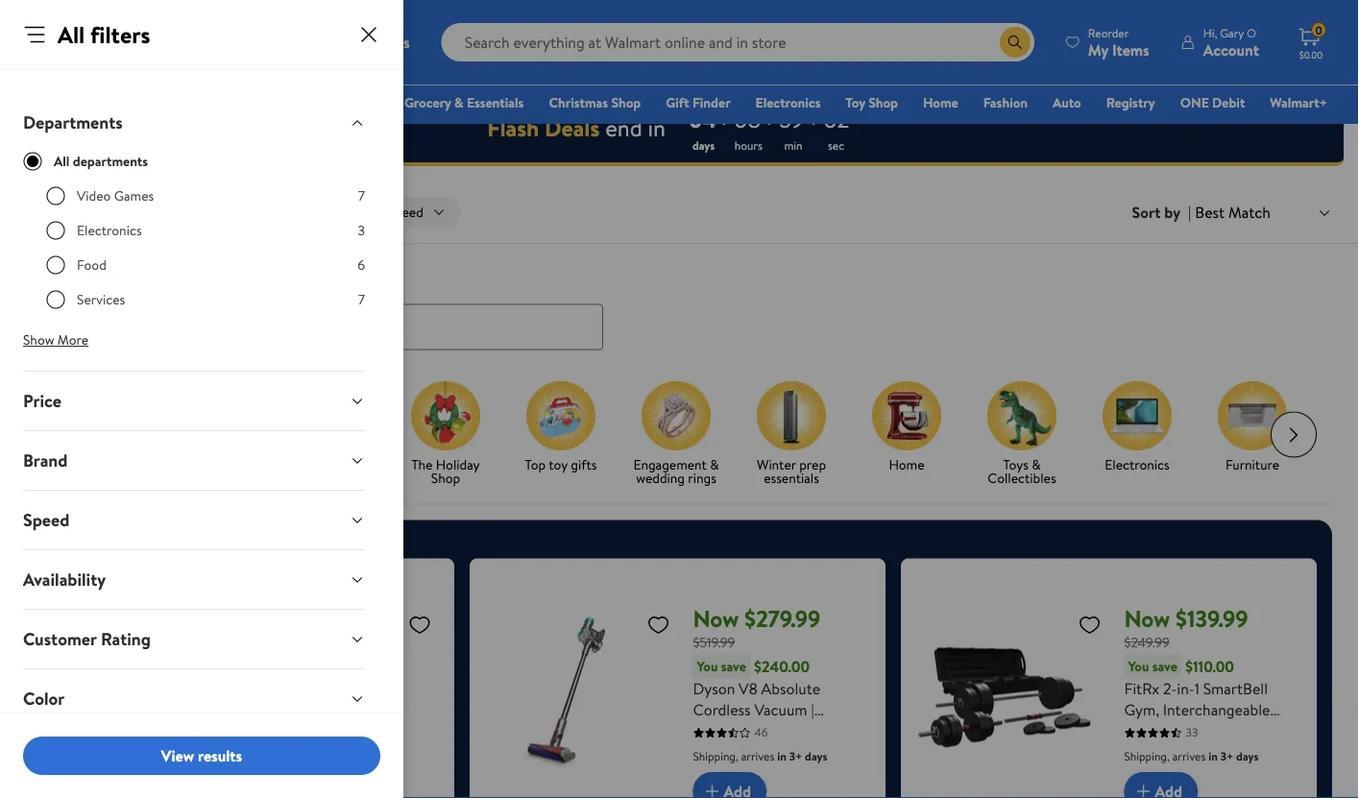 Task type: describe. For each thing, give the bounding box(es) containing it.
now for now $279.99
[[693, 603, 739, 635]]

electronics inside the all departments option group
[[77, 221, 142, 240]]

one
[[1180, 93, 1209, 112]]

engagement & wedding rings image
[[642, 381, 711, 450]]

prep
[[799, 455, 826, 474]]

home image
[[872, 381, 941, 450]]

flash deals
[[23, 266, 107, 290]]

speed button
[[8, 491, 380, 549]]

arrives for $279.99
[[741, 748, 775, 765]]

sort
[[1132, 202, 1161, 223]]

Flash Deals search field
[[0, 266, 1359, 350]]

flash deals end in 4 days 8 hours 59 minutes 2 seconds element
[[487, 112, 666, 144]]

auto
[[1053, 93, 1081, 112]]

top flash deals
[[286, 455, 375, 474]]

smartbell
[[1203, 678, 1268, 699]]

video games
[[77, 186, 154, 205]]

availability
[[23, 568, 106, 592]]

absolute
[[761, 678, 820, 699]]

save for $139.99
[[1152, 657, 1178, 675]]

furniture image
[[1218, 381, 1287, 450]]

1 horizontal spatial flash
[[310, 455, 340, 474]]

toy
[[549, 455, 568, 474]]

electronics image
[[1103, 381, 1172, 450]]

all filters inside button
[[60, 203, 112, 221]]

show more button
[[8, 325, 104, 355]]

the holiday shop link
[[396, 381, 496, 489]]

gym,
[[1124, 699, 1159, 721]]

fitrx
[[1124, 678, 1160, 699]]

$249.99
[[1124, 633, 1170, 651]]

fashion
[[983, 93, 1028, 112]]

view results
[[161, 745, 242, 766]]

and
[[1272, 721, 1296, 742]]

brand
[[23, 449, 68, 473]]

Walmart Site-Wide search field
[[442, 23, 1034, 61]]

engagement
[[633, 455, 707, 474]]

interchangeable
[[1163, 699, 1270, 721]]

2 vertical spatial deals
[[343, 455, 375, 474]]

shipping, arrives in 3+ days for $139.99
[[1124, 748, 1259, 765]]

flash for flash deals end in
[[487, 112, 539, 144]]

availability button
[[8, 550, 380, 609]]

filters inside button
[[78, 203, 112, 221]]

all filters inside dialog
[[58, 18, 150, 50]]

in for now $139.99
[[1209, 748, 1218, 765]]

furniture link
[[1203, 381, 1303, 475]]

debit
[[1212, 93, 1245, 112]]

services
[[77, 290, 125, 309]]

08 : hours
[[734, 103, 771, 153]]

auto link
[[1044, 92, 1090, 113]]

essentials
[[467, 93, 524, 112]]

shop all deals
[[61, 455, 139, 474]]

end
[[605, 112, 642, 144]]

min
[[784, 137, 803, 153]]

finder
[[693, 93, 731, 112]]

shop all deals link
[[50, 381, 150, 475]]

3
[[358, 221, 365, 240]]

now $139.99 $249.99 you save $110.00 fitrx 2-in-1 smartbell gym, interchangeable adjustable dumbbells and barbell weight set, 100lbs.
[[1124, 603, 1300, 763]]

flash for flash deals
[[23, 266, 62, 290]]

3+ for now $139.99
[[1221, 748, 1234, 765]]

add to cart image
[[1132, 780, 1155, 798]]

grocery & essentials
[[404, 93, 524, 112]]

next slide for chipmodulewithimages list image
[[1271, 412, 1317, 458]]

save for $279.99
[[721, 657, 746, 675]]

top for top flash deals
[[286, 455, 307, 474]]

0 vertical spatial electronics
[[756, 93, 821, 112]]

color button
[[8, 670, 380, 728]]

deals
[[109, 455, 139, 474]]

now for now $139.99
[[1124, 603, 1170, 635]]

winter
[[757, 455, 796, 474]]

$110.00
[[1185, 656, 1234, 677]]

customer
[[23, 627, 97, 651]]

& for toys
[[1032, 455, 1041, 474]]

vacuum
[[754, 699, 807, 721]]

33
[[1186, 724, 1198, 741]]

walmart+ link
[[1262, 92, 1336, 113]]

top toy gifts
[[525, 455, 597, 474]]

0 horizontal spatial electronics link
[[747, 92, 829, 113]]

you for now $279.99
[[697, 657, 718, 675]]

you for now $139.99
[[1128, 657, 1149, 675]]

$279.99
[[744, 603, 821, 635]]

top flash deals link
[[280, 381, 380, 475]]

christmas shop
[[549, 93, 641, 112]]

toys
[[1003, 455, 1029, 474]]

rating
[[101, 627, 151, 651]]

1
[[1195, 678, 1200, 699]]

100lbs.
[[1255, 742, 1300, 763]]

christmas shop link
[[540, 92, 650, 113]]

walmart+
[[1270, 93, 1328, 112]]

04 : days
[[689, 103, 726, 153]]

shipping, for now $139.99
[[1124, 748, 1170, 765]]

registry
[[1106, 93, 1155, 112]]

video
[[77, 186, 111, 205]]

add to favorites list, open box | dell chromebook | newest os | 11.6-inch | intel celeron | 4gb ram 16gb | bundle: wireless mouse, bluetooth/wireless airbuds by certified 2 day express image
[[408, 612, 431, 636]]

v8
[[739, 678, 758, 699]]

holiday
[[436, 455, 480, 474]]

arrives for $139.99
[[1173, 748, 1206, 765]]

add to favorites list, fitrx 2-in-1 smartbell gym, interchangeable adjustable dumbbells and barbell weight set, 100lbs. image
[[1078, 612, 1101, 636]]

price
[[23, 389, 61, 413]]

59 : min
[[779, 103, 816, 153]]

2 horizontal spatial electronics
[[1105, 455, 1170, 474]]

$0.00
[[1299, 48, 1323, 61]]

cordless
[[693, 699, 751, 721]]

grocery
[[404, 93, 451, 112]]

winter prep essentials
[[757, 455, 826, 487]]

brand button
[[8, 431, 380, 490]]

departments
[[73, 152, 148, 171]]



Task type: locate. For each thing, give the bounding box(es) containing it.
| left new
[[781, 721, 784, 742]]

None radio
[[46, 290, 65, 309]]

departments button
[[8, 93, 380, 152]]

all filters
[[58, 18, 150, 50], [60, 203, 112, 221]]

1 horizontal spatial top
[[525, 455, 546, 474]]

days inside 04 : days
[[692, 137, 715, 153]]

shipping, arrives in 3+ days down 46
[[693, 748, 827, 765]]

2 shipping, from the left
[[1124, 748, 1170, 765]]

0 horizontal spatial :
[[722, 109, 726, 130]]

now right "add to favorites list, dyson v8 absolute cordless vacuum | silver/nickel | new" image
[[693, 603, 739, 635]]

0 vertical spatial deals
[[545, 112, 600, 144]]

days for now $279.99
[[805, 748, 827, 765]]

home down home image
[[889, 455, 925, 474]]

you up the dyson
[[697, 657, 718, 675]]

: right 59 at the top right of page
[[812, 109, 816, 130]]

all departments option group
[[46, 186, 365, 325]]

2 7 from the top
[[358, 290, 365, 309]]

6
[[358, 256, 365, 274]]

shop inside the holiday shop
[[431, 468, 460, 487]]

7 down the 6
[[358, 290, 365, 309]]

you up fitrx
[[1128, 657, 1149, 675]]

arrives down 46
[[741, 748, 775, 765]]

| right 'vacuum'
[[811, 699, 814, 721]]

add to cart image
[[701, 780, 724, 798]]

0 horizontal spatial shipping,
[[693, 748, 739, 765]]

silver/nickel
[[693, 721, 777, 742]]

2 horizontal spatial flash
[[487, 112, 539, 144]]

2 horizontal spatial in
[[1209, 748, 1218, 765]]

: for 04
[[722, 109, 726, 130]]

arrives down 33
[[1173, 748, 1206, 765]]

2-
[[1163, 678, 1177, 699]]

toys & collectibles image
[[987, 381, 1057, 450]]

now inside now $139.99 $249.99 you save $110.00 fitrx 2-in-1 smartbell gym, interchangeable adjustable dumbbells and barbell weight set, 100lbs.
[[1124, 603, 1170, 635]]

winter prep essentials image
[[757, 381, 826, 450]]

1 horizontal spatial save
[[1152, 657, 1178, 675]]

deals for flash deals end in
[[545, 112, 600, 144]]

shop right christmas
[[611, 93, 641, 112]]

1 horizontal spatial &
[[710, 455, 719, 474]]

2 vertical spatial all
[[60, 203, 75, 221]]

1 shipping, from the left
[[693, 748, 739, 765]]

all up departments
[[58, 18, 85, 50]]

shipping, arrives in 3+ days down 33
[[1124, 748, 1259, 765]]

2 vertical spatial flash
[[310, 455, 340, 474]]

1 7 from the top
[[358, 186, 365, 205]]

food
[[77, 256, 106, 274]]

2 horizontal spatial :
[[812, 109, 816, 130]]

0 horizontal spatial flash
[[23, 266, 62, 290]]

top inside 'link'
[[525, 455, 546, 474]]

you inside now $279.99 $519.99 you save $240.00 dyson v8 absolute cordless vacuum | silver/nickel | new
[[697, 657, 718, 675]]

the holiday shop image
[[411, 381, 480, 450]]

in left gift on the top
[[648, 112, 666, 144]]

0 vertical spatial all
[[58, 18, 85, 50]]

save
[[721, 657, 746, 675], [1152, 657, 1178, 675]]

2 you from the left
[[1128, 657, 1149, 675]]

: right 04
[[722, 109, 726, 130]]

shipping, arrives in 3+ days for $279.99
[[693, 748, 827, 765]]

&
[[454, 93, 464, 112], [710, 455, 719, 474], [1032, 455, 1041, 474]]

toy shop link
[[837, 92, 907, 113]]

toys & collectibles link
[[972, 381, 1072, 489]]

days inside the now $139.99 group
[[1236, 748, 1259, 765]]

top
[[286, 455, 307, 474], [525, 455, 546, 474]]

0 vertical spatial all filters
[[58, 18, 150, 50]]

shop all deals image
[[65, 381, 134, 450]]

2 arrives from the left
[[1173, 748, 1206, 765]]

save up v8
[[721, 657, 746, 675]]

all
[[58, 18, 85, 50], [54, 152, 70, 171], [60, 203, 75, 221]]

0 horizontal spatial shipping, arrives in 3+ days
[[693, 748, 827, 765]]

gift
[[666, 93, 689, 112]]

shipping, arrives in 3+ days inside the now $139.99 group
[[1124, 748, 1259, 765]]

deals inside search field
[[66, 266, 107, 290]]

0 horizontal spatial top
[[286, 455, 307, 474]]

home left fashion
[[923, 93, 958, 112]]

all right 'all departments' radio
[[54, 152, 70, 171]]

days for now $139.99
[[1236, 748, 1259, 765]]

& right "grocery"
[[454, 93, 464, 112]]

gift finder link
[[657, 92, 739, 113]]

one debit link
[[1172, 92, 1254, 113]]

Search in Flash Deals search field
[[23, 304, 603, 350]]

1 horizontal spatial you
[[1128, 657, 1149, 675]]

more
[[57, 330, 89, 349]]

customer rating button
[[8, 610, 380, 669]]

customer rating
[[23, 627, 151, 651]]

All departments radio
[[23, 152, 42, 171]]

0 vertical spatial electronics link
[[747, 92, 829, 113]]

toy shop
[[846, 93, 898, 112]]

0 vertical spatial filters
[[90, 18, 150, 50]]

speed
[[23, 508, 70, 532]]

deals for flash deals
[[66, 266, 107, 290]]

0 vertical spatial 7
[[358, 186, 365, 205]]

sec
[[828, 137, 844, 153]]

departments
[[23, 110, 123, 134]]

2 horizontal spatial |
[[1188, 202, 1191, 223]]

0
[[1315, 22, 1322, 38]]

$519.99
[[693, 633, 735, 651]]

timer containing 04
[[15, 93, 1344, 166]]

& for grocery
[[454, 93, 464, 112]]

all filters up departments
[[58, 18, 150, 50]]

all filters dialog
[[0, 0, 403, 798]]

gifts
[[571, 455, 597, 474]]

christmas
[[549, 93, 608, 112]]

close panel image
[[357, 23, 380, 46]]

all left video
[[60, 203, 75, 221]]

all inside button
[[60, 203, 75, 221]]

shipping, for now $279.99
[[693, 748, 739, 765]]

3+ down 'dumbbells' at right
[[1221, 748, 1234, 765]]

| inside sort and filter section element
[[1188, 202, 1191, 223]]

& right engagement
[[710, 455, 719, 474]]

0 horizontal spatial now
[[693, 603, 739, 635]]

now right add to favorites list, fitrx 2-in-1 smartbell gym, interchangeable adjustable dumbbells and barbell weight set, 100lbs. icon
[[1124, 603, 1170, 635]]

1 horizontal spatial in
[[777, 748, 787, 765]]

top left toy
[[525, 455, 546, 474]]

0 vertical spatial home
[[923, 93, 958, 112]]

in left set,
[[1209, 748, 1218, 765]]

top toy gifts image
[[526, 381, 596, 450]]

adjustable
[[1124, 721, 1194, 742]]

$240.00
[[754, 656, 810, 677]]

save inside now $279.99 $519.99 you save $240.00 dyson v8 absolute cordless vacuum | silver/nickel | new
[[721, 657, 746, 675]]

3+ for now $279.99
[[789, 748, 802, 765]]

shipping, down "adjustable" at the right of page
[[1124, 748, 1170, 765]]

flash deals image
[[27, 0, 1332, 64]]

: right 08
[[767, 109, 771, 130]]

flash deals end in
[[487, 112, 666, 144]]

1 : from the left
[[722, 109, 726, 130]]

| right by
[[1188, 202, 1191, 223]]

2 vertical spatial electronics
[[1105, 455, 1170, 474]]

in down 'vacuum'
[[777, 748, 787, 765]]

registry link
[[1098, 92, 1164, 113]]

1 now from the left
[[693, 603, 739, 635]]

2 top from the left
[[525, 455, 546, 474]]

1 vertical spatial filters
[[78, 203, 112, 221]]

& inside engagement & wedding rings
[[710, 455, 719, 474]]

: for 08
[[767, 109, 771, 130]]

essentials
[[764, 468, 819, 487]]

1 3+ from the left
[[789, 748, 802, 765]]

0 horizontal spatial electronics
[[77, 221, 142, 240]]

1 vertical spatial electronics
[[77, 221, 142, 240]]

none radio inside the all departments option group
[[46, 290, 65, 309]]

toy
[[846, 93, 865, 112]]

shop inside "link"
[[611, 93, 641, 112]]

engagement & wedding rings
[[633, 455, 719, 487]]

sort and filter section element
[[0, 182, 1359, 243]]

1 horizontal spatial now
[[1124, 603, 1170, 635]]

7
[[358, 186, 365, 205], [358, 290, 365, 309]]

home link
[[914, 92, 967, 113], [857, 381, 957, 475]]

1 horizontal spatial 3+
[[1221, 748, 1234, 765]]

1 save from the left
[[721, 657, 746, 675]]

0 vertical spatial flash
[[487, 112, 539, 144]]

2 horizontal spatial &
[[1032, 455, 1041, 474]]

top down the top flash deals image
[[286, 455, 307, 474]]

timer
[[15, 93, 1344, 166]]

1 horizontal spatial deals
[[343, 455, 375, 474]]

dyson
[[693, 678, 735, 699]]

1 top from the left
[[286, 455, 307, 474]]

0 horizontal spatial 3+
[[789, 748, 802, 765]]

now $139.99 group
[[916, 574, 1302, 798]]

0 horizontal spatial deals
[[66, 266, 107, 290]]

1 vertical spatial home
[[889, 455, 925, 474]]

in for now $279.99
[[777, 748, 787, 765]]

in inside the now $139.99 group
[[1209, 748, 1218, 765]]

0 horizontal spatial save
[[721, 657, 746, 675]]

results
[[198, 745, 242, 766]]

days down new
[[805, 748, 827, 765]]

hours
[[735, 137, 763, 153]]

0 vertical spatial home link
[[914, 92, 967, 113]]

None radio
[[46, 186, 65, 206], [46, 221, 65, 240], [46, 256, 65, 275], [46, 186, 65, 206], [46, 221, 65, 240], [46, 256, 65, 275]]

1 vertical spatial all
[[54, 152, 70, 171]]

flash
[[487, 112, 539, 144], [23, 266, 62, 290], [310, 455, 340, 474]]

2 save from the left
[[1152, 657, 1178, 675]]

shop right toy
[[869, 93, 898, 112]]

flash deals image
[[181, 381, 250, 450]]

the holiday shop
[[411, 455, 480, 487]]

46
[[755, 724, 768, 741]]

1 horizontal spatial |
[[811, 699, 814, 721]]

3 : from the left
[[812, 109, 816, 130]]

collectibles
[[988, 468, 1056, 487]]

2 horizontal spatial days
[[1236, 748, 1259, 765]]

1 vertical spatial home link
[[857, 381, 957, 475]]

1 horizontal spatial electronics
[[756, 93, 821, 112]]

games
[[114, 186, 154, 205]]

days down 04
[[692, 137, 715, 153]]

7 for services
[[358, 290, 365, 309]]

02 sec
[[824, 103, 850, 153]]

: inside 04 : days
[[722, 109, 726, 130]]

filters
[[90, 18, 150, 50], [78, 203, 112, 221]]

view results button
[[23, 737, 380, 775]]

1 horizontal spatial days
[[805, 748, 827, 765]]

by
[[1165, 202, 1181, 223]]

: inside 08 : hours
[[767, 109, 771, 130]]

rings
[[688, 468, 716, 487]]

group
[[54, 574, 439, 798]]

& inside grocery & essentials "link"
[[454, 93, 464, 112]]

top for top toy gifts
[[525, 455, 546, 474]]

0 horizontal spatial days
[[692, 137, 715, 153]]

you inside now $139.99 $249.99 you save $110.00 fitrx 2-in-1 smartbell gym, interchangeable adjustable dumbbells and barbell weight set, 100lbs.
[[1128, 657, 1149, 675]]

1 vertical spatial electronics link
[[1087, 381, 1187, 475]]

electronics up "min"
[[756, 93, 821, 112]]

electronics down video games
[[77, 221, 142, 240]]

02
[[824, 103, 850, 135]]

all filters left games
[[60, 203, 112, 221]]

shipping, down silver/nickel
[[693, 748, 739, 765]]

Search search field
[[442, 23, 1034, 61]]

1 you from the left
[[697, 657, 718, 675]]

home
[[923, 93, 958, 112], [889, 455, 925, 474]]

& inside toys & collectibles
[[1032, 455, 1041, 474]]

dumbbells
[[1198, 721, 1268, 742]]

arrives
[[741, 748, 775, 765], [1173, 748, 1206, 765]]

: inside the 59 : min
[[812, 109, 816, 130]]

weight
[[1175, 742, 1222, 763]]

2 3+ from the left
[[1221, 748, 1234, 765]]

2 : from the left
[[767, 109, 771, 130]]

gift finder
[[666, 93, 731, 112]]

3+ inside the now $139.99 group
[[1221, 748, 1234, 765]]

save up 2-
[[1152, 657, 1178, 675]]

1 horizontal spatial arrives
[[1173, 748, 1206, 765]]

3+ down new
[[789, 748, 802, 765]]

: for 59
[[812, 109, 816, 130]]

filters inside dialog
[[90, 18, 150, 50]]

1 vertical spatial deals
[[66, 266, 107, 290]]

7 for video games
[[358, 186, 365, 205]]

0 horizontal spatial you
[[697, 657, 718, 675]]

set,
[[1225, 742, 1251, 763]]

now inside now $279.99 $519.99 you save $240.00 dyson v8 absolute cordless vacuum | silver/nickel | new
[[693, 603, 739, 635]]

& right toys
[[1032, 455, 1041, 474]]

days down 'dumbbells' at right
[[1236, 748, 1259, 765]]

7 up 3
[[358, 186, 365, 205]]

0 horizontal spatial |
[[781, 721, 784, 742]]

shop left all in the bottom left of the page
[[61, 455, 90, 474]]

sort by |
[[1132, 202, 1191, 223]]

electronics down electronics image
[[1105, 455, 1170, 474]]

show
[[23, 330, 54, 349]]

shop down the holiday shop image
[[431, 468, 460, 487]]

furniture
[[1226, 455, 1280, 474]]

shipping, inside the now $139.99 group
[[1124, 748, 1170, 765]]

2 horizontal spatial deals
[[545, 112, 600, 144]]

1 arrives from the left
[[741, 748, 775, 765]]

color
[[23, 687, 65, 711]]

0 horizontal spatial arrives
[[741, 748, 775, 765]]

flash inside search field
[[23, 266, 62, 290]]

2 now from the left
[[1124, 603, 1170, 635]]

grocery & essentials link
[[396, 92, 533, 113]]

1 vertical spatial flash
[[23, 266, 62, 290]]

& for engagement
[[710, 455, 719, 474]]

add to favorites list, dyson v8 absolute cordless vacuum | silver/nickel | new image
[[647, 612, 670, 636]]

1 horizontal spatial shipping, arrives in 3+ days
[[1124, 748, 1259, 765]]

fashion link
[[975, 92, 1036, 113]]

2 shipping, arrives in 3+ days from the left
[[1124, 748, 1259, 765]]

1 horizontal spatial :
[[767, 109, 771, 130]]

in
[[648, 112, 666, 144], [777, 748, 787, 765], [1209, 748, 1218, 765]]

arrives inside the now $139.99 group
[[1173, 748, 1206, 765]]

all filters button
[[23, 197, 133, 228]]

save inside now $139.99 $249.99 you save $110.00 fitrx 2-in-1 smartbell gym, interchangeable adjustable dumbbells and barbell weight set, 100lbs.
[[1152, 657, 1178, 675]]

0 horizontal spatial &
[[454, 93, 464, 112]]

wedding
[[636, 468, 685, 487]]

1 horizontal spatial shipping,
[[1124, 748, 1170, 765]]

1 vertical spatial 7
[[358, 290, 365, 309]]

shipping, arrives in 3+ days
[[693, 748, 827, 765], [1124, 748, 1259, 765]]

toys & collectibles
[[988, 455, 1056, 487]]

1 vertical spatial all filters
[[60, 203, 112, 221]]

0 horizontal spatial in
[[648, 112, 666, 144]]

top flash deals image
[[296, 381, 365, 450]]

1 horizontal spatial electronics link
[[1087, 381, 1187, 475]]

top toy gifts link
[[511, 381, 611, 475]]

04
[[689, 103, 717, 135]]

1 shipping, arrives in 3+ days from the left
[[693, 748, 827, 765]]

walmart image
[[31, 27, 156, 58]]



Task type: vqa. For each thing, say whether or not it's contained in the screenshot.
Flash in the search box
yes



